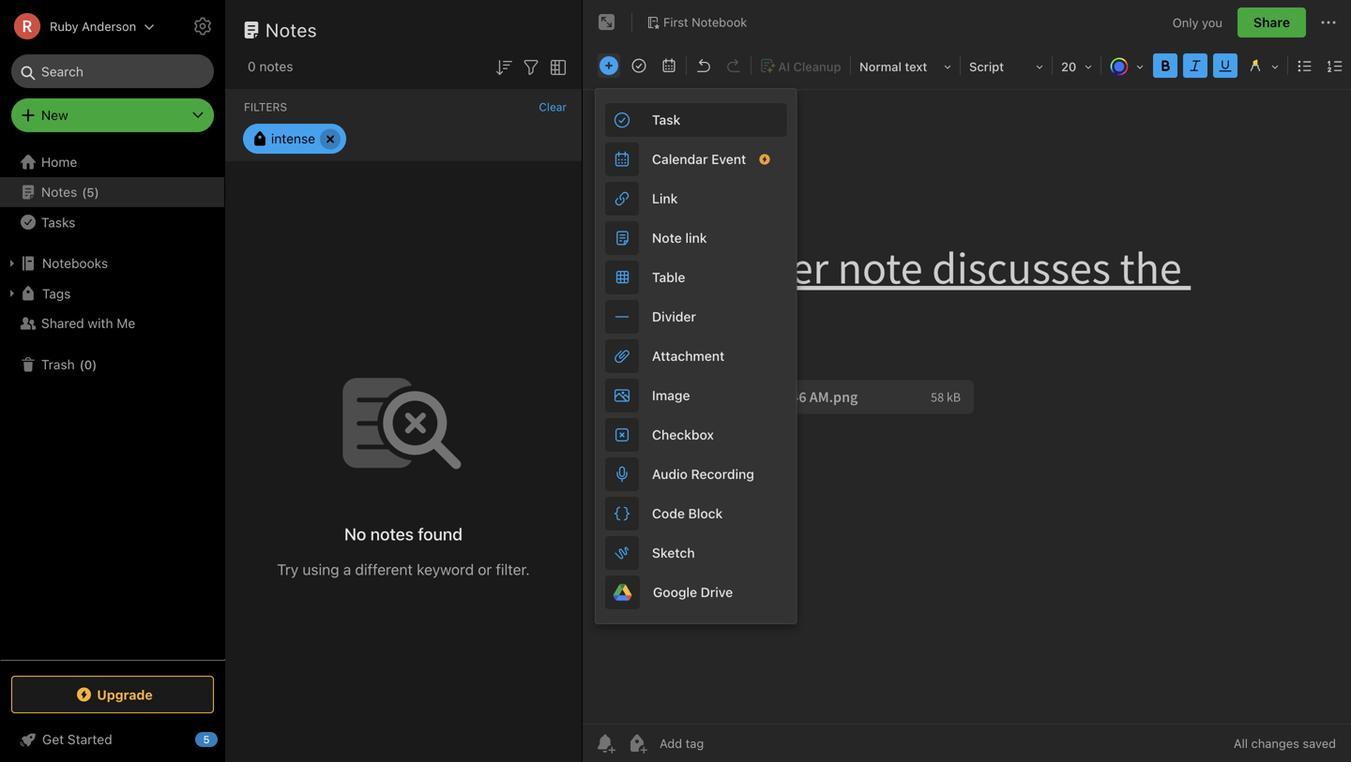 Task type: describe. For each thing, give the bounding box(es) containing it.
calendar
[[652, 152, 708, 167]]

Highlight field
[[1240, 53, 1285, 80]]

audio
[[652, 467, 688, 482]]

tags button
[[0, 279, 224, 309]]

notes for 0
[[259, 59, 293, 74]]

task
[[652, 112, 681, 128]]

dropdown list menu
[[596, 100, 796, 613]]

table
[[652, 270, 685, 285]]

with
[[88, 316, 113, 331]]

) for trash
[[92, 358, 97, 372]]

link
[[685, 230, 707, 246]]

event
[[711, 152, 746, 167]]

add tag image
[[626, 733, 648, 755]]

click to collapse image
[[218, 728, 232, 751]]

normal
[[859, 60, 902, 74]]

clear
[[539, 100, 567, 114]]

bulleted list image
[[1292, 53, 1318, 79]]

attachment link
[[596, 337, 796, 376]]

first notebook
[[663, 15, 747, 29]]

link
[[652, 191, 678, 206]]

link link
[[596, 179, 796, 219]]

changes
[[1251, 737, 1299, 751]]

note
[[652, 230, 682, 246]]

Add tag field
[[658, 736, 798, 752]]

Add filters field
[[520, 54, 542, 79]]

divider
[[652, 309, 696, 325]]

table link
[[596, 258, 796, 297]]

shared with me
[[41, 316, 135, 331]]

note link link
[[596, 219, 796, 258]]

expand notebooks image
[[5, 256, 20, 271]]

upgrade
[[97, 687, 153, 703]]

more actions image
[[1317, 11, 1340, 34]]

Font color field
[[1103, 53, 1150, 80]]

first
[[663, 15, 688, 29]]

image link
[[596, 376, 796, 416]]

settings image
[[191, 15, 214, 38]]

google
[[653, 585, 697, 600]]

Font family field
[[963, 53, 1050, 80]]

20
[[1061, 60, 1076, 74]]

or
[[478, 561, 492, 579]]

intense
[[271, 131, 315, 146]]

recording
[[691, 467, 754, 482]]

tasks button
[[0, 207, 224, 237]]

all changes saved
[[1234, 737, 1336, 751]]

add filters image
[[520, 56, 542, 79]]

different
[[355, 561, 413, 579]]

image
[[652, 388, 690, 403]]

using
[[302, 561, 339, 579]]

home
[[41, 154, 77, 170]]

notes for notes
[[266, 19, 317, 41]]

Search text field
[[24, 54, 201, 88]]

tasks
[[41, 215, 75, 230]]

tags
[[42, 286, 71, 301]]

code
[[652, 506, 685, 522]]

checkbox
[[652, 427, 714, 443]]

Account field
[[0, 8, 155, 45]]

calendar event
[[652, 152, 746, 167]]

shared with me link
[[0, 309, 224, 339]]

block
[[688, 506, 723, 522]]

only you
[[1173, 15, 1222, 29]]

only
[[1173, 15, 1199, 29]]

saved
[[1303, 737, 1336, 751]]

a
[[343, 561, 351, 579]]



Task type: vqa. For each thing, say whether or not it's contained in the screenshot.
icon
no



Task type: locate. For each thing, give the bounding box(es) containing it.
Heading level field
[[853, 53, 958, 80]]

script
[[969, 60, 1004, 74]]

View options field
[[542, 54, 569, 79]]

new button
[[11, 99, 214, 132]]

google drive
[[653, 585, 733, 600]]

1 horizontal spatial notes
[[370, 524, 414, 545]]

More actions field
[[1317, 8, 1340, 38]]

google drive link
[[596, 573, 796, 613]]

Insert field
[[595, 53, 623, 79]]

notes up the 'different'
[[370, 524, 414, 545]]

bold image
[[1152, 53, 1178, 79]]

normal text
[[859, 60, 927, 74]]

5 down home link
[[87, 185, 94, 199]]

try using a different keyword or filter.
[[277, 561, 530, 579]]

undo image
[[691, 53, 717, 79]]

task link
[[596, 100, 796, 140]]

italic image
[[1182, 53, 1208, 79]]

1 vertical spatial notes
[[370, 524, 414, 545]]

expand tags image
[[5, 286, 20, 301]]

0 vertical spatial notes
[[266, 19, 317, 41]]

( inside notes ( 5 )
[[82, 185, 87, 199]]

0 horizontal spatial 5
[[87, 185, 94, 199]]

Help and Learning task checklist field
[[0, 725, 225, 755]]

0 vertical spatial (
[[82, 185, 87, 199]]

anderson
[[82, 19, 136, 33]]

notes up filters
[[259, 59, 293, 74]]

audio recording link
[[596, 455, 796, 494]]

0 vertical spatial 0
[[248, 59, 256, 74]]

attachment
[[652, 349, 725, 364]]

filter.
[[496, 561, 530, 579]]

5 inside help and learning task checklist field
[[203, 734, 210, 746]]

notes down home
[[41, 184, 77, 200]]

note window element
[[583, 0, 1351, 763]]

0
[[248, 59, 256, 74], [84, 358, 92, 372]]

first notebook button
[[640, 9, 754, 36]]

5 inside notes ( 5 )
[[87, 185, 94, 199]]

) right trash
[[92, 358, 97, 372]]

notebooks
[[42, 256, 108, 271]]

home link
[[0, 147, 225, 177]]

get
[[42, 732, 64, 748]]

ruby anderson
[[50, 19, 136, 33]]

clear button
[[539, 100, 567, 114]]

share
[[1253, 15, 1290, 30]]

0 inside trash ( 0 )
[[84, 358, 92, 372]]

numbered list image
[[1322, 53, 1348, 79]]

found
[[418, 524, 463, 545]]

no
[[344, 524, 366, 545]]

notes ( 5 )
[[41, 184, 99, 200]]

notes for no
[[370, 524, 414, 545]]

me
[[117, 316, 135, 331]]

5
[[87, 185, 94, 199], [203, 734, 210, 746]]

calendar event link
[[596, 140, 796, 179]]

shared
[[41, 316, 84, 331]]

) inside notes ( 5 )
[[94, 185, 99, 199]]

checkbox link
[[596, 416, 796, 455]]

( inside trash ( 0 )
[[79, 358, 84, 372]]

upgrade button
[[11, 676, 214, 714]]

0 horizontal spatial notes
[[259, 59, 293, 74]]

calendar event image
[[656, 53, 682, 79]]

None search field
[[24, 54, 201, 88]]

1 vertical spatial )
[[92, 358, 97, 372]]

notebooks link
[[0, 249, 224, 279]]

sketch
[[652, 546, 695, 561]]

5 left click to collapse icon
[[203, 734, 210, 746]]

divider link
[[596, 297, 796, 337]]

share button
[[1237, 8, 1306, 38]]

trash
[[41, 357, 75, 372]]

intense button
[[243, 124, 346, 154]]

( for notes
[[82, 185, 87, 199]]

expand note image
[[596, 11, 618, 34]]

0 up filters
[[248, 59, 256, 74]]

code block link
[[596, 494, 796, 534]]

0 vertical spatial notes
[[259, 59, 293, 74]]

tree containing home
[[0, 147, 225, 660]]

Note Editor text field
[[583, 90, 1351, 724]]

task image
[[626, 53, 652, 79]]

(
[[82, 185, 87, 199], [79, 358, 84, 372]]

1 vertical spatial 5
[[203, 734, 210, 746]]

keyword
[[417, 561, 474, 579]]

( for trash
[[79, 358, 84, 372]]

add a reminder image
[[594, 733, 616, 755]]

text
[[905, 60, 927, 74]]

Sort options field
[[493, 54, 515, 79]]

0 notes
[[248, 59, 293, 74]]

) for notes
[[94, 185, 99, 199]]

get started
[[42, 732, 112, 748]]

( right trash
[[79, 358, 84, 372]]

1 horizontal spatial 0
[[248, 59, 256, 74]]

)
[[94, 185, 99, 199], [92, 358, 97, 372]]

drive
[[701, 585, 733, 600]]

ruby
[[50, 19, 78, 33]]

notebook
[[692, 15, 747, 29]]

0 horizontal spatial notes
[[41, 184, 77, 200]]

no notes found
[[344, 524, 463, 545]]

notes
[[259, 59, 293, 74], [370, 524, 414, 545]]

underline image
[[1212, 53, 1238, 79]]

1 vertical spatial (
[[79, 358, 84, 372]]

) down home link
[[94, 185, 99, 199]]

you
[[1202, 15, 1222, 29]]

1 vertical spatial notes
[[41, 184, 77, 200]]

all
[[1234, 737, 1248, 751]]

0 vertical spatial 5
[[87, 185, 94, 199]]

started
[[67, 732, 112, 748]]

notes
[[266, 19, 317, 41], [41, 184, 77, 200]]

code block
[[652, 506, 723, 522]]

0 right trash
[[84, 358, 92, 372]]

new
[[41, 107, 68, 123]]

) inside trash ( 0 )
[[92, 358, 97, 372]]

sketch link
[[596, 534, 796, 573]]

tree
[[0, 147, 225, 660]]

notes up 0 notes
[[266, 19, 317, 41]]

Font size field
[[1055, 53, 1099, 80]]

audio recording
[[652, 467, 754, 482]]

1 horizontal spatial 5
[[203, 734, 210, 746]]

trash ( 0 )
[[41, 357, 97, 372]]

1 vertical spatial 0
[[84, 358, 92, 372]]

notes for notes ( 5 )
[[41, 184, 77, 200]]

( down home link
[[82, 185, 87, 199]]

0 vertical spatial )
[[94, 185, 99, 199]]

note link
[[652, 230, 707, 246]]

0 horizontal spatial 0
[[84, 358, 92, 372]]

try
[[277, 561, 299, 579]]

1 horizontal spatial notes
[[266, 19, 317, 41]]

filters
[[244, 100, 287, 114]]



